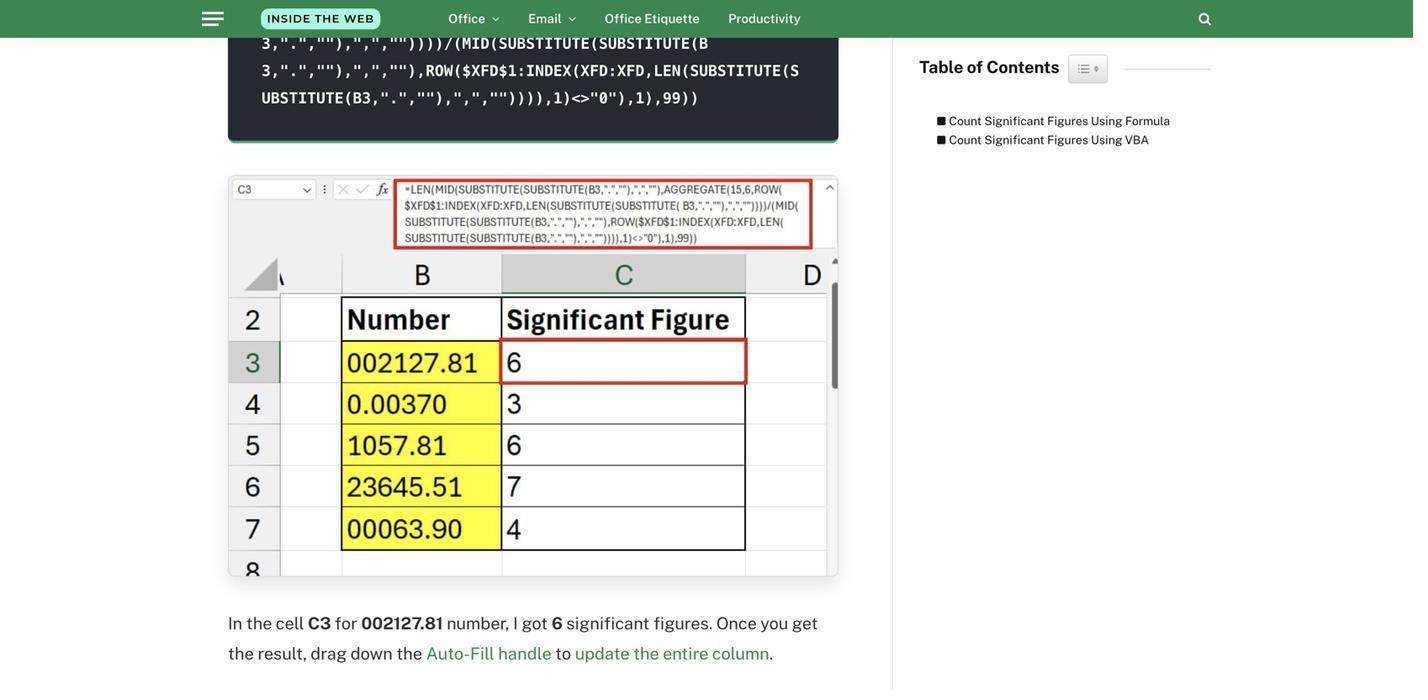 Task type: describe. For each thing, give the bounding box(es) containing it.
1 figures from the top
[[1048, 114, 1089, 128]]

auto-fill handle link
[[426, 644, 552, 664]]

search image
[[1199, 12, 1212, 26]]

the left the entire
[[634, 644, 659, 664]]

update the entire column link
[[575, 644, 770, 664]]

email link
[[514, 0, 591, 38]]

productivity link
[[714, 0, 815, 38]]

to
[[555, 644, 571, 664]]

count significant figures using formula link
[[928, 112, 1171, 131]]

1 using from the top
[[1091, 114, 1123, 128]]

in the cell c3 for 002127.81 number, i got 6
[[228, 614, 567, 634]]

auto-fill handle to update the entire column .
[[426, 644, 777, 664]]

i
[[513, 614, 518, 634]]

office link
[[434, 0, 514, 38]]

6
[[552, 614, 563, 634]]

once
[[717, 614, 757, 634]]

002127.81
[[361, 614, 443, 634]]

2 using from the top
[[1091, 133, 1123, 147]]

in
[[228, 614, 242, 634]]

office for office etiquette
[[605, 11, 642, 26]]

down
[[351, 644, 393, 664]]

fill
[[470, 644, 494, 664]]

number,
[[447, 614, 509, 634]]

office for office
[[448, 11, 485, 26]]

the down 002127.81
[[397, 644, 422, 664]]

count significant figures using vba link
[[928, 131, 1149, 150]]

2 significant from the top
[[985, 133, 1045, 147]]

for
[[335, 614, 357, 634]]

2 figures from the top
[[1048, 133, 1089, 147]]

drag
[[311, 644, 347, 664]]

got
[[522, 614, 548, 634]]

productivity
[[729, 11, 801, 26]]

figures.
[[654, 614, 713, 634]]

c3
[[308, 614, 331, 634]]

of
[[967, 57, 983, 77]]

significant figures. once you get the result, drag down the
[[228, 614, 818, 664]]



Task type: locate. For each thing, give the bounding box(es) containing it.
auto-
[[426, 644, 470, 664]]

count significant figures using formula count significant figures using vba
[[949, 114, 1171, 147]]

office etiquette link
[[591, 0, 714, 38]]

1 significant from the top
[[985, 114, 1045, 128]]

significant
[[567, 614, 650, 634]]

entire
[[663, 644, 709, 664]]

table
[[920, 57, 964, 77]]

.
[[770, 644, 773, 664]]

0 vertical spatial using
[[1091, 114, 1123, 128]]

0 vertical spatial count
[[949, 114, 982, 128]]

1 vertical spatial figures
[[1048, 133, 1089, 147]]

2 office from the left
[[605, 11, 642, 26]]

1 vertical spatial significant
[[985, 133, 1045, 147]]

column
[[712, 644, 770, 664]]

0 vertical spatial figures
[[1048, 114, 1089, 128]]

get
[[792, 614, 818, 634]]

using
[[1091, 114, 1123, 128], [1091, 133, 1123, 147]]

the down in
[[228, 644, 254, 664]]

1 count from the top
[[949, 114, 982, 128]]

office
[[448, 11, 485, 26], [605, 11, 642, 26]]

you
[[761, 614, 788, 634]]

significant
[[985, 114, 1045, 128], [985, 133, 1045, 147]]

2 count from the top
[[949, 133, 982, 147]]

contents
[[987, 57, 1060, 77]]

office left 'etiquette'
[[605, 11, 642, 26]]

using left formula
[[1091, 114, 1123, 128]]

table of contents
[[920, 57, 1060, 77]]

inside the web image
[[236, 0, 405, 38]]

0 vertical spatial significant
[[985, 114, 1045, 128]]

1 office from the left
[[448, 11, 485, 26]]

figures up count significant figures using vba link
[[1048, 114, 1089, 128]]

handle
[[498, 644, 552, 664]]

etiquette
[[645, 11, 700, 26]]

office left email on the top left of the page
[[448, 11, 485, 26]]

figures down count significant figures using formula link
[[1048, 133, 1089, 147]]

vba
[[1125, 133, 1149, 147]]

figures
[[1048, 114, 1089, 128], [1048, 133, 1089, 147]]

cell
[[276, 614, 304, 634]]

the right in
[[246, 614, 272, 634]]

significant up count significant figures using vba link
[[985, 114, 1045, 128]]

count
[[949, 114, 982, 128], [949, 133, 982, 147]]

update
[[575, 644, 630, 664]]

the
[[246, 614, 272, 634], [228, 644, 254, 664], [397, 644, 422, 664], [634, 644, 659, 664]]

1 vertical spatial count
[[949, 133, 982, 147]]

office etiquette
[[605, 11, 700, 26]]

1 vertical spatial using
[[1091, 133, 1123, 147]]

1 horizontal spatial office
[[605, 11, 642, 26]]

significant down count significant figures using formula link
[[985, 133, 1045, 147]]

result,
[[258, 644, 307, 664]]

using left the vba on the right top
[[1091, 133, 1123, 147]]

0 horizontal spatial office
[[448, 11, 485, 26]]

formula
[[1126, 114, 1171, 128]]

email
[[528, 11, 562, 26]]



Task type: vqa. For each thing, say whether or not it's contained in the screenshot.
Office Etiquette the Office
yes



